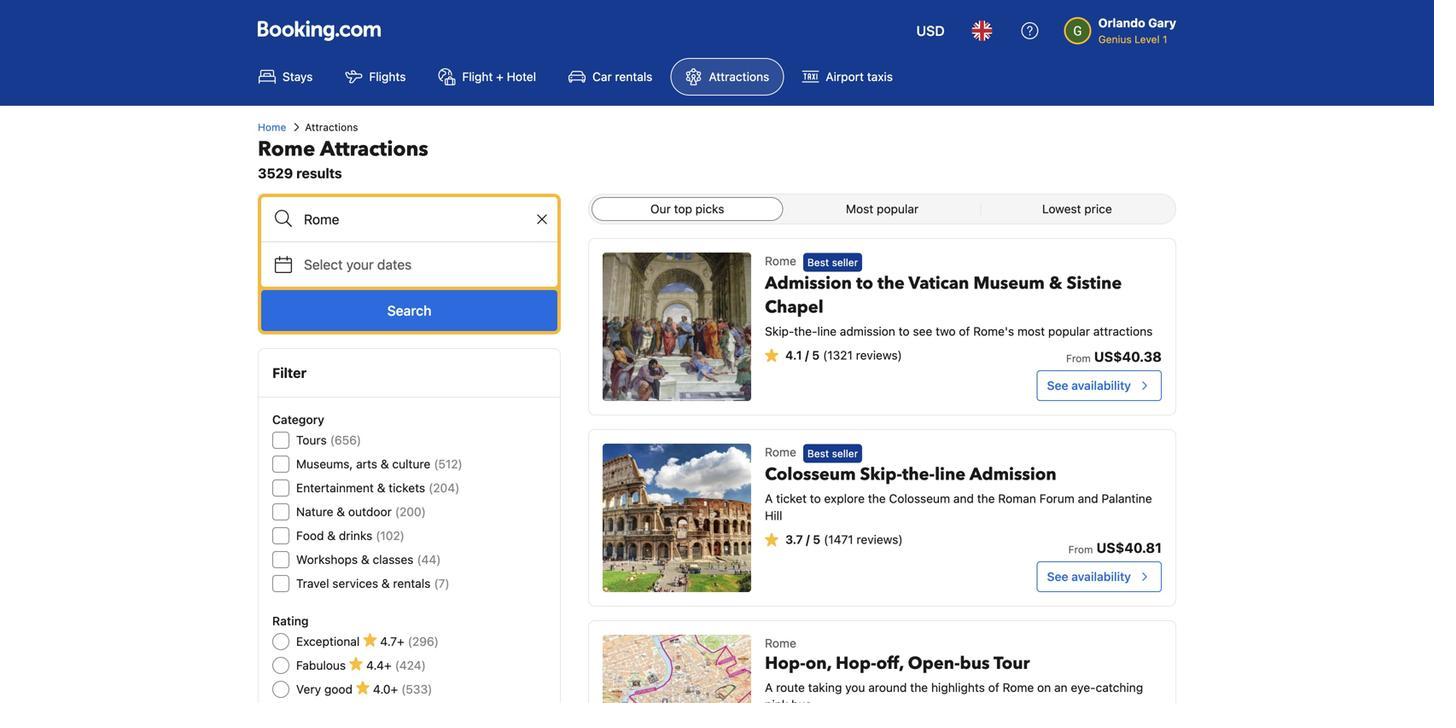 Task type: describe. For each thing, give the bounding box(es) containing it.
admission inside the admission to the vatican museum & sistine chapel skip-the-line admission to see two of rome's most popular attractions
[[765, 272, 852, 295]]

rome attractions 3529 results
[[258, 135, 428, 181]]

museums,
[[296, 457, 353, 471]]

& down entertainment
[[337, 505, 345, 519]]

the- inside the admission to the vatican museum & sistine chapel skip-the-line admission to see two of rome's most popular attractions
[[794, 324, 817, 338]]

top
[[674, 202, 692, 216]]

airport taxis link
[[787, 58, 907, 96]]

food
[[296, 529, 324, 543]]

ticket
[[776, 492, 807, 506]]

4.0+
[[373, 682, 398, 697]]

from for colosseum skip-the-line admission
[[1068, 544, 1093, 556]]

5 for to
[[813, 533, 820, 547]]

skip- inside the admission to the vatican museum & sistine chapel skip-the-line admission to see two of rome's most popular attractions
[[765, 324, 794, 338]]

1 vertical spatial to
[[899, 324, 910, 338]]

& right the food
[[327, 529, 336, 543]]

taxis
[[867, 70, 893, 84]]

eye-
[[1071, 681, 1096, 695]]

most
[[1017, 324, 1045, 338]]

rome up chapel
[[765, 254, 796, 268]]

pink
[[765, 698, 788, 703]]

4.0+ (533)
[[373, 682, 432, 697]]

car
[[593, 70, 612, 84]]

nature & outdoor (200)
[[296, 505, 426, 519]]

line inside the admission to the vatican museum & sistine chapel skip-the-line admission to see two of rome's most popular attractions
[[817, 324, 837, 338]]

price
[[1084, 202, 1112, 216]]

rome's
[[973, 324, 1014, 338]]

(656)
[[330, 433, 361, 447]]

1 vertical spatial attractions
[[305, 121, 358, 133]]

4.7+
[[380, 635, 404, 649]]

entertainment & tickets (204)
[[296, 481, 460, 495]]

rome inside the rome attractions 3529 results
[[258, 135, 315, 163]]

attractions link
[[670, 58, 784, 96]]

exceptional
[[296, 635, 360, 649]]

highlights
[[931, 681, 985, 695]]

us$40.38
[[1094, 349, 1162, 365]]

drinks
[[339, 529, 372, 543]]

see for museum
[[1047, 379, 1068, 393]]

reviews) for to
[[856, 348, 902, 362]]

airport taxis
[[826, 70, 893, 84]]

1 hop- from the left
[[765, 652, 806, 676]]

picks
[[696, 202, 724, 216]]

/ for to
[[806, 533, 810, 547]]

1
[[1163, 33, 1167, 45]]

colosseum skip-the-line admission image
[[603, 444, 751, 592]]

4.4+
[[366, 659, 392, 673]]

your
[[346, 257, 374, 273]]

lowest
[[1042, 202, 1081, 216]]

a inside rome hop-on, hop-off, open-bus tour a route taking you around the highlights of rome on an eye-catching pink bus
[[765, 681, 773, 695]]

(424)
[[395, 659, 426, 673]]

0 horizontal spatial popular
[[877, 202, 919, 216]]

admission to the vatican museum & sistine chapel image
[[603, 253, 751, 401]]

4.1
[[785, 348, 802, 362]]

(533)
[[401, 682, 432, 697]]

flight
[[462, 70, 493, 84]]

entertainment
[[296, 481, 374, 495]]

flight + hotel link
[[424, 58, 551, 96]]

car rentals link
[[554, 58, 667, 96]]

nature
[[296, 505, 333, 519]]

workshops & classes (44)
[[296, 553, 441, 567]]

4.7+ (296)
[[380, 635, 439, 649]]

seller for colosseum
[[832, 448, 858, 460]]

best for chapel
[[807, 256, 829, 268]]

the right explore
[[868, 492, 886, 506]]

orlando gary genius level 1
[[1098, 16, 1176, 45]]

admission
[[840, 324, 895, 338]]

of for museum
[[959, 324, 970, 338]]

filter
[[272, 365, 307, 381]]

0 vertical spatial rentals
[[615, 70, 653, 84]]

(200)
[[395, 505, 426, 519]]

5 for chapel
[[812, 348, 820, 362]]

travel services & rentals (7)
[[296, 577, 450, 591]]

tours
[[296, 433, 327, 447]]

hop-on, hop-off, open-bus tour image
[[603, 635, 751, 703]]

1 vertical spatial rentals
[[393, 577, 431, 591]]

car rentals
[[593, 70, 653, 84]]

vatican
[[909, 272, 969, 295]]

from us$40.81
[[1068, 540, 1162, 556]]

culture
[[392, 457, 430, 471]]

3.7 / 5 (1471 reviews)
[[785, 533, 903, 547]]

tickets
[[389, 481, 425, 495]]

usd
[[916, 23, 945, 39]]

the inside rome hop-on, hop-off, open-bus tour a route taking you around the highlights of rome on an eye-catching pink bus
[[910, 681, 928, 695]]

(102)
[[376, 529, 405, 543]]

search
[[387, 303, 432, 319]]

you
[[845, 681, 865, 695]]

workshops
[[296, 553, 358, 567]]

most popular
[[846, 202, 919, 216]]

admission inside colosseum skip-the-line admission a ticket to explore the colosseum and the roman forum and palantine hill
[[970, 463, 1057, 486]]

search button
[[261, 290, 558, 331]]

gary
[[1148, 16, 1176, 30]]

very
[[296, 682, 321, 697]]

best seller for colosseum
[[807, 448, 858, 460]]

results
[[296, 165, 342, 181]]

taking
[[808, 681, 842, 695]]

line inside colosseum skip-the-line admission a ticket to explore the colosseum and the roman forum and palantine hill
[[935, 463, 966, 486]]

fabulous
[[296, 659, 346, 673]]

us$40.81
[[1096, 540, 1162, 556]]

stays
[[283, 70, 313, 84]]

best seller for admission
[[807, 256, 858, 268]]

rome hop-on, hop-off, open-bus tour a route taking you around the highlights of rome on an eye-catching pink bus
[[765, 636, 1143, 703]]

lowest price
[[1042, 202, 1112, 216]]

booking.com image
[[258, 20, 381, 41]]

(512)
[[434, 457, 463, 471]]

home link
[[258, 120, 286, 135]]

availability for colosseum skip-the-line admission
[[1072, 570, 1131, 584]]

our
[[650, 202, 671, 216]]

hill
[[765, 509, 782, 523]]

rome up route in the right bottom of the page
[[765, 636, 796, 650]]

(7)
[[434, 577, 450, 591]]

usd button
[[906, 10, 955, 51]]

& inside the admission to the vatican museum & sistine chapel skip-the-line admission to see two of rome's most popular attractions
[[1049, 272, 1062, 295]]

category
[[272, 413, 324, 427]]

from us$40.38
[[1066, 349, 1162, 365]]

& up the travel services & rentals (7)
[[361, 553, 369, 567]]

hotel
[[507, 70, 536, 84]]

rome up ticket
[[765, 445, 796, 459]]

museums, arts & culture (512)
[[296, 457, 463, 471]]

flights
[[369, 70, 406, 84]]

skip- inside colosseum skip-the-line admission a ticket to explore the colosseum and the roman forum and palantine hill
[[860, 463, 902, 486]]



Task type: locate. For each thing, give the bounding box(es) containing it.
classes
[[373, 553, 414, 567]]

1 vertical spatial best
[[807, 448, 829, 460]]

0 horizontal spatial line
[[817, 324, 837, 338]]

the left the 'roman'
[[977, 492, 995, 506]]

0 vertical spatial popular
[[877, 202, 919, 216]]

0 horizontal spatial admission
[[765, 272, 852, 295]]

bus down route in the right bottom of the page
[[791, 698, 812, 703]]

open-
[[908, 652, 960, 676]]

see availability down from us$40.81
[[1047, 570, 1131, 584]]

from inside from us$40.81
[[1068, 544, 1093, 556]]

1 horizontal spatial skip-
[[860, 463, 902, 486]]

very good
[[296, 682, 353, 697]]

the left vatican
[[878, 272, 905, 295]]

0 vertical spatial attractions
[[709, 70, 769, 84]]

popular inside the admission to the vatican museum & sistine chapel skip-the-line admission to see two of rome's most popular attractions
[[1048, 324, 1090, 338]]

0 horizontal spatial to
[[810, 492, 821, 506]]

hop- up you at the right of the page
[[836, 652, 876, 676]]

2 and from the left
[[1078, 492, 1098, 506]]

admission up the 'roman'
[[970, 463, 1057, 486]]

seller
[[832, 256, 858, 268], [832, 448, 858, 460]]

1 vertical spatial from
[[1068, 544, 1093, 556]]

1 vertical spatial of
[[988, 681, 999, 695]]

route
[[776, 681, 805, 695]]

genius
[[1098, 33, 1132, 45]]

from for admission to the vatican museum & sistine chapel
[[1066, 353, 1091, 365]]

line
[[817, 324, 837, 338], [935, 463, 966, 486]]

museum
[[973, 272, 1045, 295]]

1 horizontal spatial bus
[[960, 652, 990, 676]]

and left the 'roman'
[[953, 492, 974, 506]]

2 see from the top
[[1047, 570, 1068, 584]]

of inside rome hop-on, hop-off, open-bus tour a route taking you around the highlights of rome on an eye-catching pink bus
[[988, 681, 999, 695]]

bus up highlights
[[960, 652, 990, 676]]

select your dates
[[304, 257, 412, 273]]

bus
[[960, 652, 990, 676], [791, 698, 812, 703]]

a up hill
[[765, 492, 773, 506]]

1 vertical spatial the-
[[902, 463, 935, 486]]

1 vertical spatial reviews)
[[857, 533, 903, 547]]

0 horizontal spatial skip-
[[765, 324, 794, 338]]

explore
[[824, 492, 865, 506]]

skip-
[[765, 324, 794, 338], [860, 463, 902, 486]]

to right ticket
[[810, 492, 821, 506]]

a inside colosseum skip-the-line admission a ticket to explore the colosseum and the roman forum and palantine hill
[[765, 492, 773, 506]]

0 horizontal spatial and
[[953, 492, 974, 506]]

0 horizontal spatial the-
[[794, 324, 817, 338]]

most
[[846, 202, 873, 216]]

availability for admission to the vatican museum & sistine chapel
[[1072, 379, 1131, 393]]

1 a from the top
[[765, 492, 773, 506]]

good
[[324, 682, 353, 697]]

rome up 3529
[[258, 135, 315, 163]]

0 vertical spatial a
[[765, 492, 773, 506]]

rentals
[[615, 70, 653, 84], [393, 577, 431, 591]]

(1321
[[823, 348, 853, 362]]

roman
[[998, 492, 1036, 506]]

1 vertical spatial line
[[935, 463, 966, 486]]

our top picks
[[650, 202, 724, 216]]

see availability down from us$40.38
[[1047, 379, 1131, 393]]

0 horizontal spatial of
[[959, 324, 970, 338]]

/ for chapel
[[805, 348, 809, 362]]

skip- up explore
[[860, 463, 902, 486]]

0 horizontal spatial hop-
[[765, 652, 806, 676]]

admission up chapel
[[765, 272, 852, 295]]

of right two
[[959, 324, 970, 338]]

to up admission
[[856, 272, 873, 295]]

hop- up route in the right bottom of the page
[[765, 652, 806, 676]]

admission
[[765, 272, 852, 295], [970, 463, 1057, 486]]

4.1 / 5 (1321 reviews)
[[785, 348, 902, 362]]

best up explore
[[807, 448, 829, 460]]

see for admission
[[1047, 570, 1068, 584]]

1 horizontal spatial admission
[[970, 463, 1057, 486]]

1 vertical spatial popular
[[1048, 324, 1090, 338]]

2 vertical spatial attractions
[[320, 135, 428, 163]]

0 vertical spatial best
[[807, 256, 829, 268]]

level
[[1135, 33, 1160, 45]]

best
[[807, 256, 829, 268], [807, 448, 829, 460]]

1 horizontal spatial colosseum
[[889, 492, 950, 506]]

of for off,
[[988, 681, 999, 695]]

0 vertical spatial bus
[[960, 652, 990, 676]]

best seller
[[807, 256, 858, 268], [807, 448, 858, 460]]

& left sistine at right
[[1049, 272, 1062, 295]]

a up the pink
[[765, 681, 773, 695]]

two
[[936, 324, 956, 338]]

see down from us$40.38
[[1047, 379, 1068, 393]]

availability down from us$40.81
[[1072, 570, 1131, 584]]

1 and from the left
[[953, 492, 974, 506]]

1 horizontal spatial of
[[988, 681, 999, 695]]

the inside the admission to the vatican museum & sistine chapel skip-the-line admission to see two of rome's most popular attractions
[[878, 272, 905, 295]]

rentals down (44)
[[393, 577, 431, 591]]

1 vertical spatial best seller
[[807, 448, 858, 460]]

seller down most
[[832, 256, 858, 268]]

0 vertical spatial admission
[[765, 272, 852, 295]]

0 vertical spatial /
[[805, 348, 809, 362]]

1 vertical spatial see
[[1047, 570, 1068, 584]]

services
[[332, 577, 378, 591]]

stays link
[[244, 58, 327, 96]]

0 vertical spatial to
[[856, 272, 873, 295]]

seller for admission
[[832, 256, 858, 268]]

& down classes
[[381, 577, 390, 591]]

home
[[258, 121, 286, 133]]

to inside colosseum skip-the-line admission a ticket to explore the colosseum and the roman forum and palantine hill
[[810, 492, 821, 506]]

& down museums, arts & culture (512)
[[377, 481, 385, 495]]

availability down from us$40.38
[[1072, 379, 1131, 393]]

4.4+ (424)
[[366, 659, 426, 673]]

around
[[868, 681, 907, 695]]

attractions inside the rome attractions 3529 results
[[320, 135, 428, 163]]

0 horizontal spatial colosseum
[[765, 463, 856, 486]]

2 hop- from the left
[[836, 652, 876, 676]]

see down forum
[[1047, 570, 1068, 584]]

1 vertical spatial a
[[765, 681, 773, 695]]

reviews) for skip-
[[857, 533, 903, 547]]

1 vertical spatial 5
[[813, 533, 820, 547]]

0 vertical spatial best seller
[[807, 256, 858, 268]]

1 horizontal spatial line
[[935, 463, 966, 486]]

1 horizontal spatial popular
[[1048, 324, 1090, 338]]

0 vertical spatial colosseum
[[765, 463, 856, 486]]

3529
[[258, 165, 293, 181]]

0 vertical spatial skip-
[[765, 324, 794, 338]]

select
[[304, 257, 343, 273]]

attractions
[[1093, 324, 1153, 338]]

sistine
[[1067, 272, 1122, 295]]

travel
[[296, 577, 329, 591]]

0 vertical spatial 5
[[812, 348, 820, 362]]

and right forum
[[1078, 492, 1098, 506]]

2 seller from the top
[[832, 448, 858, 460]]

chapel
[[765, 296, 824, 319]]

2 best from the top
[[807, 448, 829, 460]]

1 vertical spatial availability
[[1072, 570, 1131, 584]]

from inside from us$40.38
[[1066, 353, 1091, 365]]

orlando
[[1098, 16, 1145, 30]]

1 seller from the top
[[832, 256, 858, 268]]

1 horizontal spatial to
[[856, 272, 873, 295]]

0 vertical spatial of
[[959, 324, 970, 338]]

0 vertical spatial see availability
[[1047, 379, 1131, 393]]

0 horizontal spatial bus
[[791, 698, 812, 703]]

1 horizontal spatial hop-
[[836, 652, 876, 676]]

reviews) right (1471
[[857, 533, 903, 547]]

1 see from the top
[[1047, 379, 1068, 393]]

reviews)
[[856, 348, 902, 362], [857, 533, 903, 547]]

1 see availability from the top
[[1047, 379, 1131, 393]]

1 horizontal spatial and
[[1078, 492, 1098, 506]]

of down tour
[[988, 681, 999, 695]]

2 a from the top
[[765, 681, 773, 695]]

see availability for admission to the vatican museum & sistine chapel
[[1047, 379, 1131, 393]]

an
[[1054, 681, 1068, 695]]

attractions inside attractions link
[[709, 70, 769, 84]]

on
[[1037, 681, 1051, 695]]

your account menu orlando gary genius level 1 element
[[1064, 8, 1183, 47]]

seller up explore
[[832, 448, 858, 460]]

Where are you going? search field
[[261, 197, 558, 242]]

1 vertical spatial /
[[806, 533, 810, 547]]

to
[[856, 272, 873, 295], [899, 324, 910, 338], [810, 492, 821, 506]]

(296)
[[408, 635, 439, 649]]

1 vertical spatial seller
[[832, 448, 858, 460]]

from left us$40.38
[[1066, 353, 1091, 365]]

& right arts
[[381, 457, 389, 471]]

1 best seller from the top
[[807, 256, 858, 268]]

/
[[805, 348, 809, 362], [806, 533, 810, 547]]

admission to the vatican museum & sistine chapel skip-the-line admission to see two of rome's most popular attractions
[[765, 272, 1153, 338]]

2 best seller from the top
[[807, 448, 858, 460]]

0 vertical spatial from
[[1066, 353, 1091, 365]]

best seller up explore
[[807, 448, 858, 460]]

colosseum right explore
[[889, 492, 950, 506]]

0 vertical spatial the-
[[794, 324, 817, 338]]

0 vertical spatial see
[[1047, 379, 1068, 393]]

2 see availability from the top
[[1047, 570, 1131, 584]]

/ right 4.1
[[805, 348, 809, 362]]

on,
[[806, 652, 831, 676]]

&
[[1049, 272, 1062, 295], [381, 457, 389, 471], [377, 481, 385, 495], [337, 505, 345, 519], [327, 529, 336, 543], [361, 553, 369, 567], [381, 577, 390, 591]]

/ right 3.7
[[806, 533, 810, 547]]

catching
[[1096, 681, 1143, 695]]

1 vertical spatial admission
[[970, 463, 1057, 486]]

1 availability from the top
[[1072, 379, 1131, 393]]

reviews) down admission
[[856, 348, 902, 362]]

forum
[[1039, 492, 1075, 506]]

the-
[[794, 324, 817, 338], [902, 463, 935, 486]]

rentals right car
[[615, 70, 653, 84]]

2 vertical spatial to
[[810, 492, 821, 506]]

0 vertical spatial seller
[[832, 256, 858, 268]]

5 right 4.1
[[812, 348, 820, 362]]

2 horizontal spatial to
[[899, 324, 910, 338]]

attractions
[[709, 70, 769, 84], [305, 121, 358, 133], [320, 135, 428, 163]]

1 vertical spatial bus
[[791, 698, 812, 703]]

1 vertical spatial colosseum
[[889, 492, 950, 506]]

0 horizontal spatial rentals
[[393, 577, 431, 591]]

(204)
[[429, 481, 460, 495]]

off,
[[876, 652, 904, 676]]

0 vertical spatial reviews)
[[856, 348, 902, 362]]

rome down tour
[[1003, 681, 1034, 695]]

the- inside colosseum skip-the-line admission a ticket to explore the colosseum and the roman forum and palantine hill
[[902, 463, 935, 486]]

the down open-
[[910, 681, 928, 695]]

see availability for colosseum skip-the-line admission
[[1047, 570, 1131, 584]]

3.7
[[785, 533, 803, 547]]

to left see
[[899, 324, 910, 338]]

1 horizontal spatial rentals
[[615, 70, 653, 84]]

0 vertical spatial line
[[817, 324, 837, 338]]

from left us$40.81
[[1068, 544, 1093, 556]]

1 vertical spatial see availability
[[1047, 570, 1131, 584]]

the
[[878, 272, 905, 295], [868, 492, 886, 506], [977, 492, 995, 506], [910, 681, 928, 695]]

skip- up 4.1
[[765, 324, 794, 338]]

colosseum
[[765, 463, 856, 486], [889, 492, 950, 506]]

0 vertical spatial availability
[[1072, 379, 1131, 393]]

best seller up chapel
[[807, 256, 858, 268]]

arts
[[356, 457, 377, 471]]

1 best from the top
[[807, 256, 829, 268]]

5
[[812, 348, 820, 362], [813, 533, 820, 547]]

tours (656)
[[296, 433, 361, 447]]

1 vertical spatial skip-
[[860, 463, 902, 486]]

flights link
[[331, 58, 420, 96]]

of inside the admission to the vatican museum & sistine chapel skip-the-line admission to see two of rome's most popular attractions
[[959, 324, 970, 338]]

best up chapel
[[807, 256, 829, 268]]

hop-
[[765, 652, 806, 676], [836, 652, 876, 676]]

2 availability from the top
[[1072, 570, 1131, 584]]

5 left (1471
[[813, 533, 820, 547]]

food & drinks (102)
[[296, 529, 405, 543]]

colosseum up ticket
[[765, 463, 856, 486]]

see availability
[[1047, 379, 1131, 393], [1047, 570, 1131, 584]]

best for to
[[807, 448, 829, 460]]

1 horizontal spatial the-
[[902, 463, 935, 486]]



Task type: vqa. For each thing, say whether or not it's contained in the screenshot.


